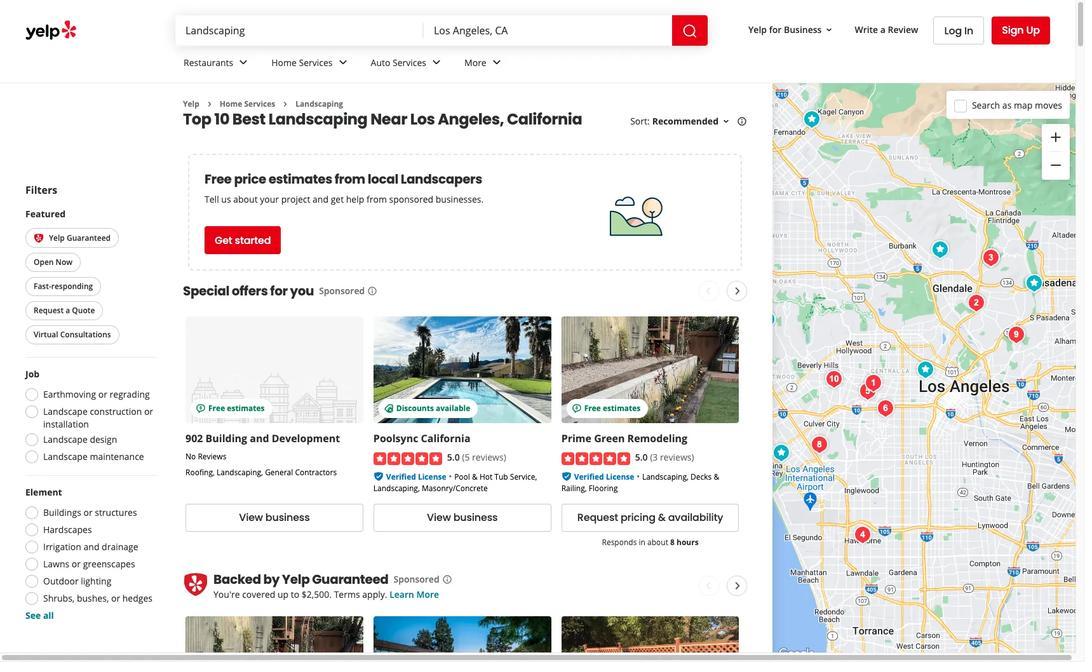 Task type: vqa. For each thing, say whether or not it's contained in the screenshot.
top Other
no



Task type: locate. For each thing, give the bounding box(es) containing it.
902 building and development link
[[186, 432, 340, 446]]

previous image for next icon
[[701, 284, 716, 299]]

google image
[[776, 646, 818, 662]]

902 building and development image
[[928, 237, 953, 262]]

verified license up flooring
[[574, 471, 635, 482]]

recommended
[[652, 115, 719, 127]]

free estimates link for prime green remodeling
[[562, 317, 739, 424]]

verified license button
[[386, 470, 447, 482], [574, 470, 635, 482]]

16 chevron right v2 image
[[280, 99, 291, 109]]

free inside free price estimates from local landscapers tell us about your project and get help from sponsored businesses.
[[205, 171, 232, 188]]

get
[[331, 193, 344, 206]]

outdoor
[[43, 575, 79, 587]]

free up prime
[[584, 403, 601, 414]]

1 horizontal spatial reviews)
[[660, 451, 694, 464]]

0 horizontal spatial verified license button
[[386, 470, 447, 482]]

a left quote at top
[[66, 305, 70, 316]]

view down masonry/concrete on the left
[[427, 511, 451, 525]]

1 landscape from the top
[[43, 405, 88, 418]]

& inside the landscaping, decks & railing, flooring
[[714, 471, 720, 482]]

0 horizontal spatial a
[[66, 305, 70, 316]]

or up construction
[[98, 388, 107, 400]]

services
[[299, 56, 333, 68], [393, 56, 426, 68], [244, 99, 275, 109]]

2 vertical spatial landscape
[[43, 451, 88, 463]]

1 horizontal spatial view business link
[[374, 504, 551, 532]]

free for 902 building and development
[[208, 403, 225, 414]]

reviews
[[198, 451, 227, 462]]

0 horizontal spatial landscaping,
[[217, 467, 263, 478]]

license
[[418, 471, 447, 482], [606, 471, 635, 482]]

request down flooring
[[578, 511, 618, 525]]

get started button
[[205, 227, 281, 254]]

16 free estimates v2 image up 902
[[196, 404, 206, 414]]

1 horizontal spatial more
[[465, 56, 487, 68]]

view business link down general
[[186, 504, 363, 532]]

5 star rating image
[[374, 452, 442, 465], [562, 452, 630, 465]]

view business link
[[186, 504, 363, 532], [374, 504, 551, 532]]

16 verified v2 image down poolsync
[[374, 471, 384, 482]]

green
[[594, 432, 625, 446]]

1 horizontal spatial about
[[648, 537, 669, 548]]

home down find field
[[272, 56, 297, 68]]

verified down poolsync
[[386, 471, 416, 482]]

24 chevron down v2 image for auto services
[[429, 55, 444, 70]]

home services right 16 chevron right v2 image at the left top of the page
[[220, 99, 275, 109]]

and
[[313, 193, 329, 206], [250, 432, 269, 446], [84, 541, 99, 553]]

buildings or structures
[[43, 507, 137, 519]]

map
[[1014, 99, 1033, 111]]

16 verified v2 image up railing,
[[562, 471, 572, 482]]

business categories element
[[174, 46, 1051, 83]]

0 vertical spatial sponsored
[[319, 285, 365, 297]]

0 vertical spatial from
[[335, 171, 365, 188]]

more
[[465, 56, 487, 68], [417, 588, 439, 600]]

16 info v2 image
[[737, 116, 747, 127], [367, 286, 378, 296], [442, 574, 452, 584]]

estimates for 902 building and development
[[227, 403, 265, 414]]

0 horizontal spatial view business
[[239, 511, 310, 525]]

1 free estimates link from the left
[[186, 317, 363, 424]]

2 horizontal spatial yelp
[[749, 23, 767, 35]]

1 option group from the top
[[22, 368, 158, 467]]

yelp guaranteed
[[49, 232, 111, 243]]

started
[[235, 233, 271, 248]]

Near text field
[[434, 24, 662, 37]]

24 chevron down v2 image left auto
[[335, 55, 351, 70]]

discounts available
[[396, 403, 470, 414]]

from down local
[[367, 193, 387, 206]]

16 info v2 image for backed by yelp guaranteed
[[442, 574, 452, 584]]

16 free estimates v2 image up prime
[[572, 404, 582, 414]]

license for california
[[418, 471, 447, 482]]

0 horizontal spatial none field
[[186, 24, 414, 37]]

or up outdoor lighting
[[72, 558, 81, 570]]

1 license from the left
[[418, 471, 447, 482]]

1 horizontal spatial yelp
[[183, 99, 199, 109]]

1 horizontal spatial home
[[272, 56, 297, 68]]

1 16 verified v2 image from the left
[[374, 471, 384, 482]]

24 chevron down v2 image down near text box at top
[[489, 55, 504, 70]]

1 horizontal spatial license
[[606, 471, 635, 482]]

verified license button down poolsync california link at the left bottom of the page
[[386, 470, 447, 482]]

2 none field from the left
[[434, 24, 662, 37]]

& inside pool & hot tub service, landscaping, masonry/concrete
[[472, 471, 478, 482]]

0 horizontal spatial request
[[34, 305, 64, 316]]

log
[[945, 23, 962, 38]]

or for greenscapes
[[72, 558, 81, 570]]

open now button
[[25, 253, 81, 272]]

1 horizontal spatial 16 verified v2 image
[[562, 471, 572, 482]]

3 landscape from the top
[[43, 451, 88, 463]]

5.0 (5 reviews)
[[447, 451, 506, 464]]

2 24 chevron down v2 image from the left
[[489, 55, 504, 70]]

2 view business from the left
[[427, 511, 498, 525]]

1 horizontal spatial 5 star rating image
[[562, 452, 630, 465]]

yelp left 16 chevron right v2 image at the left top of the page
[[183, 99, 199, 109]]

view business down general
[[239, 511, 310, 525]]

covered
[[242, 588, 275, 600]]

24 chevron down v2 image inside auto services link
[[429, 55, 444, 70]]

0 horizontal spatial more
[[417, 588, 439, 600]]

poolsync california link
[[374, 432, 471, 446]]

24 chevron down v2 image right auto services
[[429, 55, 444, 70]]

get started
[[215, 233, 271, 248]]

discounts available link
[[374, 317, 551, 424]]

2 view from the left
[[427, 511, 451, 525]]

terms
[[334, 588, 360, 600]]

poolsync california image
[[913, 357, 939, 382]]

1 horizontal spatial 5.0
[[635, 451, 648, 464]]

2 5.0 from the left
[[635, 451, 648, 464]]

view business down masonry/concrete on the left
[[427, 511, 498, 525]]

home services link
[[261, 46, 361, 83], [220, 99, 275, 109]]

5.0 for green
[[635, 451, 648, 464]]

or
[[98, 388, 107, 400], [144, 405, 153, 418], [84, 507, 93, 519], [72, 558, 81, 570], [111, 592, 120, 604]]

services inside auto services link
[[393, 56, 426, 68]]

reviews) right (3 on the right
[[660, 451, 694, 464]]

free estimates link
[[186, 317, 363, 424], [562, 317, 739, 424]]

free estimates up green
[[584, 403, 641, 414]]

landscapers
[[401, 171, 482, 188]]

drainage
[[102, 541, 138, 553]]

verified license for green
[[574, 471, 635, 482]]

16 free estimates v2 image for 902 building and development
[[196, 404, 206, 414]]

2 verified license button from the left
[[574, 470, 635, 482]]

reviews) for prime green remodeling
[[660, 451, 694, 464]]

previous image
[[701, 284, 716, 299], [701, 578, 716, 593]]

landscaping, down 5.0 (3 reviews)
[[643, 471, 689, 482]]

landscape down landscape design
[[43, 451, 88, 463]]

0 horizontal spatial business
[[266, 511, 310, 525]]

free up building
[[208, 403, 225, 414]]

24 chevron down v2 image inside restaurants link
[[236, 55, 251, 70]]

2 vertical spatial 16 info v2 image
[[442, 574, 452, 584]]

view business link down masonry/concrete on the left
[[374, 504, 551, 532]]

and inside free price estimates from local landscapers tell us about your project and get help from sponsored businesses.
[[313, 193, 329, 206]]

5 star rating image down poolsync
[[374, 452, 442, 465]]

sponsored right you
[[319, 285, 365, 297]]

0 horizontal spatial home
[[220, 99, 242, 109]]

0 horizontal spatial and
[[84, 541, 99, 553]]

map region
[[748, 0, 1086, 662]]

0 horizontal spatial &
[[472, 471, 478, 482]]

landscape down installation
[[43, 433, 88, 446]]

yelp left business
[[749, 23, 767, 35]]

home services down find text field
[[272, 56, 333, 68]]

1 horizontal spatial view
[[427, 511, 451, 525]]

2 horizontal spatial landscaping,
[[643, 471, 689, 482]]

1 view business link from the left
[[186, 504, 363, 532]]

& left hot in the left of the page
[[472, 471, 478, 482]]

joaquin's landscaping image
[[822, 366, 847, 392]]

0 vertical spatial california
[[507, 109, 582, 130]]

contractors
[[295, 467, 337, 478]]

view for poolsync california
[[427, 511, 451, 525]]

24 chevron down v2 image right restaurants
[[236, 55, 251, 70]]

0 horizontal spatial about
[[233, 193, 258, 206]]

1 horizontal spatial view business
[[427, 511, 498, 525]]

0 vertical spatial and
[[313, 193, 329, 206]]

top 10 best landscaping near los angeles, california
[[183, 109, 582, 130]]

1 vertical spatial and
[[250, 432, 269, 446]]

estimates up 902 building and development link
[[227, 403, 265, 414]]

prime green remodeling image
[[754, 307, 780, 332]]

0 horizontal spatial yelp
[[49, 232, 65, 243]]

for
[[769, 23, 782, 35], [270, 282, 288, 300]]

landscaping, down reviews on the bottom left of the page
[[217, 467, 263, 478]]

from up help
[[335, 171, 365, 188]]

2 horizontal spatial and
[[313, 193, 329, 206]]

1 vertical spatial 16 info v2 image
[[367, 286, 378, 296]]

option group containing element
[[22, 486, 158, 622]]

moves
[[1035, 99, 1063, 111]]

yelp inside featured group
[[49, 232, 65, 243]]

pool & hot tub service, landscaping, masonry/concrete
[[374, 471, 537, 494]]

services left 16 chevron right v2 icon
[[244, 99, 275, 109]]

0 horizontal spatial sponsored
[[319, 285, 365, 297]]

free for prime green remodeling
[[584, 403, 601, 414]]

1 verified license from the left
[[386, 471, 447, 482]]

0 vertical spatial option group
[[22, 368, 158, 467]]

2 24 chevron down v2 image from the left
[[429, 55, 444, 70]]

more right learn
[[417, 588, 439, 600]]

free estimates link for 902 building and development
[[186, 317, 363, 424]]

free up tell
[[205, 171, 232, 188]]

license up masonry/concrete on the left
[[418, 471, 447, 482]]

request up the virtual
[[34, 305, 64, 316]]

free estimates up building
[[208, 403, 265, 414]]

1 business from the left
[[266, 511, 310, 525]]

landscaping, inside pool & hot tub service, landscaping, masonry/concrete
[[374, 483, 420, 494]]

0 vertical spatial 16 info v2 image
[[737, 116, 747, 127]]

see
[[25, 609, 41, 622]]

1 vertical spatial a
[[66, 305, 70, 316]]

2 16 free estimates v2 image from the left
[[572, 404, 582, 414]]

services right auto
[[393, 56, 426, 68]]

16 discount available v2 image
[[384, 404, 394, 414]]

landscape up installation
[[43, 405, 88, 418]]

reviews) up hot in the left of the page
[[472, 451, 506, 464]]

sponsored up the learn more link
[[394, 573, 440, 585]]

yelp right 16 yelp guaranteed v2 image
[[49, 232, 65, 243]]

2 free estimates from the left
[[584, 403, 641, 414]]

1 horizontal spatial a
[[881, 23, 886, 35]]

1 horizontal spatial 24 chevron down v2 image
[[429, 55, 444, 70]]

estimates up prime green remodeling link
[[603, 403, 641, 414]]

1 verified license button from the left
[[386, 470, 447, 482]]

1 horizontal spatial verified license button
[[574, 470, 635, 482]]

1 horizontal spatial 16 free estimates v2 image
[[572, 404, 582, 414]]

1 vertical spatial yelp
[[183, 99, 199, 109]]

1 horizontal spatial free estimates
[[584, 403, 641, 414]]

structures
[[95, 507, 137, 519]]

request
[[34, 305, 64, 316], [578, 511, 618, 525]]

2 business from the left
[[454, 511, 498, 525]]

24 chevron down v2 image inside more link
[[489, 55, 504, 70]]

near
[[371, 109, 407, 130]]

business down masonry/concrete on the left
[[454, 511, 498, 525]]

0 vertical spatial previous image
[[701, 284, 716, 299]]

0 horizontal spatial services
[[244, 99, 275, 109]]

banuelos landscape image
[[807, 432, 833, 457]]

16 verified v2 image for prime green remodeling
[[562, 471, 572, 482]]

1 horizontal spatial business
[[454, 511, 498, 525]]

1 5 star rating image from the left
[[374, 452, 442, 465]]

or for regrading
[[98, 388, 107, 400]]

featured
[[25, 208, 66, 220]]

1 horizontal spatial free estimates link
[[562, 317, 739, 424]]

2 license from the left
[[606, 471, 635, 482]]

1 vertical spatial option group
[[22, 486, 158, 622]]

None search field
[[175, 15, 711, 46]]

24 chevron down v2 image for home services
[[335, 55, 351, 70]]

0 horizontal spatial 16 verified v2 image
[[374, 471, 384, 482]]

24 chevron down v2 image
[[236, 55, 251, 70], [489, 55, 504, 70]]

landscape inside landscape construction or installation
[[43, 405, 88, 418]]

1 vertical spatial california
[[421, 432, 471, 446]]

1 horizontal spatial verified
[[574, 471, 604, 482]]

0 vertical spatial home
[[272, 56, 297, 68]]

2 verified license from the left
[[574, 471, 635, 482]]

option group
[[22, 368, 158, 467], [22, 486, 158, 622]]

1 24 chevron down v2 image from the left
[[335, 55, 351, 70]]

0 vertical spatial yelp
[[749, 23, 767, 35]]

1 vertical spatial previous image
[[701, 578, 716, 593]]

1 view business from the left
[[239, 511, 310, 525]]

pool
[[454, 471, 470, 482]]

supergreen landscape image
[[855, 378, 881, 404]]

1 none field from the left
[[186, 24, 414, 37]]

24 chevron down v2 image inside the home services link
[[335, 55, 351, 70]]

or right "buildings"
[[84, 507, 93, 519]]

in
[[639, 537, 646, 548]]

0 horizontal spatial free estimates
[[208, 403, 265, 414]]

1 24 chevron down v2 image from the left
[[236, 55, 251, 70]]

business for poolsync california
[[454, 511, 498, 525]]

open now
[[34, 257, 73, 268]]

0 horizontal spatial from
[[335, 171, 365, 188]]

24 chevron down v2 image for restaurants
[[236, 55, 251, 70]]

and inside option group
[[84, 541, 99, 553]]

request inside request a quote button
[[34, 305, 64, 316]]

a inside button
[[66, 305, 70, 316]]

landscaping, inside 902 building and development no reviews roofing, landscaping, general contractors
[[217, 467, 263, 478]]

previous image left next icon
[[701, 284, 716, 299]]

16 chevron down v2 image
[[825, 25, 835, 35]]

0 horizontal spatial california
[[421, 432, 471, 446]]

0 horizontal spatial 24 chevron down v2 image
[[335, 55, 351, 70]]

yelp guaranteed button
[[25, 228, 119, 248]]

sponsored
[[319, 285, 365, 297], [394, 573, 440, 585]]

home services link right 16 chevron right v2 image at the left top of the page
[[220, 99, 275, 109]]

l a plants image
[[861, 370, 887, 396]]

free estimates
[[208, 403, 265, 414], [584, 403, 641, 414]]

as
[[1003, 99, 1012, 111]]

regrading
[[110, 388, 150, 400]]

prime green remodeling
[[562, 432, 688, 446]]

5 star rating image for prime
[[562, 452, 630, 465]]

you
[[290, 282, 314, 300]]

request a quote button
[[25, 301, 103, 320]]

previous image left next image
[[701, 578, 716, 593]]

home services
[[272, 56, 333, 68], [220, 99, 275, 109]]

verified license down poolsync california link at the left bottom of the page
[[386, 471, 447, 482]]

about left 8
[[648, 537, 669, 548]]

0 horizontal spatial 16 free estimates v2 image
[[196, 404, 206, 414]]

home right 16 chevron right v2 image at the left top of the page
[[220, 99, 242, 109]]

business
[[266, 511, 310, 525], [454, 511, 498, 525]]

buildings
[[43, 507, 81, 519]]

1 previous image from the top
[[701, 284, 716, 299]]

home
[[272, 56, 297, 68], [220, 99, 242, 109]]

2 view business link from the left
[[374, 504, 551, 532]]

shrubs,
[[43, 592, 75, 604]]

5 star rating image down green
[[562, 452, 630, 465]]

backed
[[214, 571, 261, 588]]

2 vertical spatial and
[[84, 541, 99, 553]]

service,
[[510, 471, 537, 482]]

2 16 verified v2 image from the left
[[562, 471, 572, 482]]

droughtscape image
[[979, 245, 1004, 270], [979, 245, 1004, 270]]

1 horizontal spatial 16 info v2 image
[[442, 574, 452, 584]]

(5
[[462, 451, 470, 464]]

license up flooring
[[606, 471, 635, 482]]

1 vertical spatial about
[[648, 537, 669, 548]]

request inside request pricing & availability button
[[578, 511, 618, 525]]

0 horizontal spatial 5 star rating image
[[374, 452, 442, 465]]

1 free estimates from the left
[[208, 403, 265, 414]]

5.0 left (3 on the right
[[635, 451, 648, 464]]

masonry/concrete
[[422, 483, 488, 494]]

or down regrading
[[144, 405, 153, 418]]

previous image for next image
[[701, 578, 716, 593]]

0 horizontal spatial view
[[239, 511, 263, 525]]

sign
[[1002, 23, 1024, 37]]

2 landscape from the top
[[43, 433, 88, 446]]

0 vertical spatial about
[[233, 193, 258, 206]]

1 horizontal spatial sponsored
[[394, 573, 440, 585]]

for left you
[[270, 282, 288, 300]]

0 horizontal spatial verified license
[[386, 471, 447, 482]]

1 16 free estimates v2 image from the left
[[196, 404, 206, 414]]

and right building
[[250, 432, 269, 446]]

request a quote
[[34, 305, 95, 316]]

16 verified v2 image for poolsync california
[[374, 471, 384, 482]]

estimates up project
[[269, 171, 332, 188]]

5 star rating image for poolsync
[[374, 452, 442, 465]]

services down find text field
[[299, 56, 333, 68]]

more link
[[454, 46, 515, 83]]

home inside business categories element
[[272, 56, 297, 68]]

fast-
[[34, 281, 51, 292]]

your
[[260, 193, 279, 206]]

None field
[[186, 24, 414, 37], [434, 24, 662, 37]]

2 reviews) from the left
[[660, 451, 694, 464]]

learn
[[390, 588, 414, 600]]

1 vertical spatial landscape
[[43, 433, 88, 446]]

verified up flooring
[[574, 471, 604, 482]]

business down general
[[266, 511, 310, 525]]

angeles,
[[438, 109, 504, 130]]

zoom out image
[[1049, 158, 1064, 173]]

group
[[1042, 124, 1070, 180]]

16 chevron down v2 image
[[721, 116, 732, 127]]

& inside button
[[658, 511, 666, 525]]

earthmoving or regrading
[[43, 388, 150, 400]]

10
[[214, 109, 230, 130]]

1 5.0 from the left
[[447, 451, 460, 464]]

1 horizontal spatial request
[[578, 511, 618, 525]]

view up the backed
[[239, 511, 263, 525]]

estimates for prime green remodeling
[[603, 403, 641, 414]]

view business link for 902 building and development
[[186, 504, 363, 532]]

get
[[215, 233, 232, 248]]

1 horizontal spatial &
[[658, 511, 666, 525]]

a for write
[[881, 23, 886, 35]]

0 vertical spatial landscape
[[43, 405, 88, 418]]

for left business
[[769, 23, 782, 35]]

1 horizontal spatial 24 chevron down v2 image
[[489, 55, 504, 70]]

1 horizontal spatial from
[[367, 193, 387, 206]]

1 horizontal spatial landscaping,
[[374, 483, 420, 494]]

2 vertical spatial yelp
[[49, 232, 65, 243]]

1 vertical spatial request
[[578, 511, 618, 525]]

a right write at the right
[[881, 23, 886, 35]]

5.0 left (5
[[447, 451, 460, 464]]

2 5 star rating image from the left
[[562, 452, 630, 465]]

and up lawns or greenscapes
[[84, 541, 99, 553]]

artscape gardens image
[[1004, 322, 1030, 347]]

up
[[278, 588, 289, 600]]

0 vertical spatial a
[[881, 23, 886, 35]]

california
[[507, 109, 582, 130], [421, 432, 471, 446]]

& right pricing
[[658, 511, 666, 525]]

by
[[263, 571, 280, 588]]

tell
[[205, 193, 219, 206]]

home services inside business categories element
[[272, 56, 333, 68]]

1 verified from the left
[[386, 471, 416, 482]]

see all
[[25, 609, 54, 622]]

16 chevron right v2 image
[[205, 99, 215, 109]]

2 option group from the top
[[22, 486, 158, 622]]

2 horizontal spatial 16 info v2 image
[[737, 116, 747, 127]]

home services link down find text field
[[261, 46, 361, 83]]

hardscapes
[[43, 524, 92, 536]]

a for request
[[66, 305, 70, 316]]

verified license button up flooring
[[574, 470, 635, 482]]

0 horizontal spatial estimates
[[227, 403, 265, 414]]

1 horizontal spatial and
[[250, 432, 269, 446]]

available
[[436, 403, 470, 414]]

price
[[234, 171, 266, 188]]

& right decks
[[714, 471, 720, 482]]

2 free estimates link from the left
[[562, 317, 739, 424]]

a inside "link"
[[881, 23, 886, 35]]

1 horizontal spatial for
[[769, 23, 782, 35]]

0 horizontal spatial 24 chevron down v2 image
[[236, 55, 251, 70]]

0 horizontal spatial reviews)
[[472, 451, 506, 464]]

1 horizontal spatial estimates
[[269, 171, 332, 188]]

24 chevron down v2 image
[[335, 55, 351, 70], [429, 55, 444, 70]]

2 horizontal spatial &
[[714, 471, 720, 482]]

1 reviews) from the left
[[472, 451, 506, 464]]

16 free estimates v2 image
[[196, 404, 206, 414], [572, 404, 582, 414]]

landscaping, down poolsync
[[374, 483, 420, 494]]

2 previous image from the top
[[701, 578, 716, 593]]

1 view from the left
[[239, 511, 263, 525]]

1 horizontal spatial verified license
[[574, 471, 635, 482]]

(3
[[650, 451, 658, 464]]

1 vertical spatial for
[[270, 282, 288, 300]]

16 verified v2 image
[[374, 471, 384, 482], [562, 471, 572, 482]]

more up angeles,
[[465, 56, 487, 68]]

0 vertical spatial for
[[769, 23, 782, 35]]

verified license
[[386, 471, 447, 482], [574, 471, 635, 482]]

and left get
[[313, 193, 329, 206]]

2 verified from the left
[[574, 471, 604, 482]]

hot
[[480, 471, 493, 482]]

featured group
[[23, 208, 158, 347]]

1 vertical spatial sponsored
[[394, 573, 440, 585]]

about right us
[[233, 193, 258, 206]]



Task type: describe. For each thing, give the bounding box(es) containing it.
review
[[888, 23, 919, 35]]

amado landscaping image
[[850, 522, 876, 548]]

sponsored
[[389, 193, 434, 206]]

all
[[43, 609, 54, 622]]

responds
[[602, 537, 637, 548]]

fast-responding
[[34, 281, 93, 292]]

search image
[[683, 23, 698, 39]]

job
[[25, 368, 40, 380]]

irrigation
[[43, 541, 81, 553]]

root quencher image
[[1022, 270, 1047, 296]]

verified license button for green
[[574, 470, 635, 482]]

lighting
[[81, 575, 111, 587]]

free price estimates from local landscapers image
[[605, 185, 668, 249]]

flooring
[[589, 483, 618, 494]]

1 horizontal spatial services
[[299, 56, 333, 68]]

landscape for landscape construction or installation
[[43, 405, 88, 418]]

maintenance
[[90, 451, 144, 463]]

yelp for business button
[[744, 18, 840, 41]]

& for request pricing & availability
[[658, 511, 666, 525]]

sign up link
[[992, 17, 1051, 44]]

pricing
[[621, 511, 656, 525]]

auto
[[371, 56, 390, 68]]

now
[[56, 257, 73, 268]]

general
[[265, 467, 293, 478]]

estimates inside free price estimates from local landscapers tell us about your project and get help from sponsored businesses.
[[269, 171, 332, 188]]

prime
[[562, 432, 592, 446]]

view business link for poolsync california
[[374, 504, 551, 532]]

902
[[186, 432, 203, 446]]

landscaping link
[[296, 99, 343, 109]]

open
[[34, 257, 54, 268]]

yelp for yelp guaranteed
[[49, 232, 65, 243]]

virtual consultations button
[[25, 325, 119, 344]]

yelp for yelp for business
[[749, 23, 767, 35]]

development
[[272, 432, 340, 446]]

5.0 for california
[[447, 451, 460, 464]]

restaurants link
[[174, 46, 261, 83]]

offers
[[232, 282, 268, 300]]

restaurants
[[184, 56, 233, 68]]

or left hedges
[[111, 592, 120, 604]]

view for 902 building and development
[[239, 511, 263, 525]]

1 vertical spatial from
[[367, 193, 387, 206]]

auto services link
[[361, 46, 454, 83]]

picture build image
[[800, 106, 825, 132]]

16 yelp guaranteed v2 image
[[34, 233, 44, 243]]

view business for 902 building and development
[[239, 511, 310, 525]]

business for 902 building and development
[[266, 511, 310, 525]]

or for structures
[[84, 507, 93, 519]]

free estimates for 902 building and development
[[208, 403, 265, 414]]

and inside 902 building and development no reviews roofing, landscaping, general contractors
[[250, 432, 269, 446]]

yelp for yelp link
[[183, 99, 199, 109]]

to
[[291, 588, 299, 600]]

prime green remodeling link
[[562, 432, 688, 446]]

16 info v2 image for top 10 best landscaping near los angeles, california
[[737, 116, 747, 127]]

request for request a quote
[[34, 305, 64, 316]]

greenscapes
[[83, 558, 135, 570]]

8
[[671, 537, 675, 548]]

0 horizontal spatial for
[[270, 282, 288, 300]]

lawns
[[43, 558, 69, 570]]

verified license for california
[[386, 471, 447, 482]]

bushes,
[[77, 592, 109, 604]]

top
[[183, 109, 211, 130]]

recommended button
[[652, 115, 732, 127]]

fast-responding button
[[25, 277, 101, 296]]

los
[[410, 109, 435, 130]]

availability
[[668, 511, 723, 525]]

request for request pricing & availability
[[578, 511, 618, 525]]

landscape construction or installation
[[43, 405, 153, 430]]

backed by yelp guaranteed
[[214, 571, 389, 588]]

installation
[[43, 418, 89, 430]]

filters
[[25, 183, 57, 197]]

request pricing & availability
[[578, 511, 723, 525]]

best
[[232, 109, 266, 130]]

responds in about 8 hours
[[602, 537, 699, 548]]

sort:
[[631, 115, 650, 127]]

license for green
[[606, 471, 635, 482]]

local
[[368, 171, 398, 188]]

guaranteed
[[67, 232, 111, 243]]

you're
[[214, 588, 240, 600]]

all american landscape image
[[873, 396, 899, 421]]

write
[[855, 23, 878, 35]]

more inside business categories element
[[465, 56, 487, 68]]

poolsync california
[[374, 432, 471, 446]]

element
[[25, 486, 62, 498]]

next image
[[730, 578, 746, 593]]

construction
[[90, 405, 142, 418]]

1 vertical spatial more
[[417, 588, 439, 600]]

sponsored for special offers for you
[[319, 285, 365, 297]]

verified license button for california
[[386, 470, 447, 482]]

decks
[[691, 471, 712, 482]]

24 chevron down v2 image for more
[[489, 55, 504, 70]]

log in link
[[934, 17, 985, 44]]

write a review link
[[850, 18, 924, 41]]

project
[[281, 193, 310, 206]]

business
[[784, 23, 822, 35]]

free estimates for prime green remodeling
[[584, 403, 641, 414]]

irrigation and drainage
[[43, 541, 138, 553]]

flores artscape image
[[964, 290, 990, 316]]

about inside free price estimates from local landscapers tell us about your project and get help from sponsored businesses.
[[233, 193, 258, 206]]

landscape for landscape design
[[43, 433, 88, 446]]

hedges
[[123, 592, 153, 604]]

for inside button
[[769, 23, 782, 35]]

5.0 (3 reviews)
[[635, 451, 694, 464]]

tub
[[495, 471, 508, 482]]

next image
[[730, 284, 746, 299]]

log in
[[945, 23, 974, 38]]

auto services
[[371, 56, 426, 68]]

1 vertical spatial home services link
[[220, 99, 275, 109]]

sponsored for backed by yelp guaranteed
[[394, 573, 440, 585]]

16 info v2 image for special offers for you
[[367, 286, 378, 296]]

& for landscaping, decks & railing, flooring
[[714, 471, 720, 482]]

none field find
[[186, 24, 414, 37]]

16 free estimates v2 image for prime green remodeling
[[572, 404, 582, 414]]

or inside landscape construction or installation
[[144, 405, 153, 418]]

1 vertical spatial home services
[[220, 99, 275, 109]]

0 vertical spatial home services link
[[261, 46, 361, 83]]

option group containing job
[[22, 368, 158, 467]]

reviews) for poolsync california
[[472, 451, 506, 464]]

us
[[221, 193, 231, 206]]

verified for poolsync
[[386, 471, 416, 482]]

verified for prime
[[574, 471, 604, 482]]

write a review
[[855, 23, 919, 35]]

earthmoving
[[43, 388, 96, 400]]

Find text field
[[186, 24, 414, 37]]

landscape for landscape maintenance
[[43, 451, 88, 463]]

outdoor lighting
[[43, 575, 111, 587]]

none field near
[[434, 24, 662, 37]]

design
[[90, 433, 117, 446]]

landscape maintenance
[[43, 451, 144, 463]]

zoom in image
[[1049, 129, 1064, 145]]

hours
[[677, 537, 699, 548]]

landscaping, inside the landscaping, decks & railing, flooring
[[643, 471, 689, 482]]

no
[[186, 451, 196, 462]]

remodeling
[[628, 432, 688, 446]]

1 vertical spatial home
[[220, 99, 242, 109]]

view business for poolsync california
[[427, 511, 498, 525]]

waterless turf image
[[769, 440, 794, 466]]



